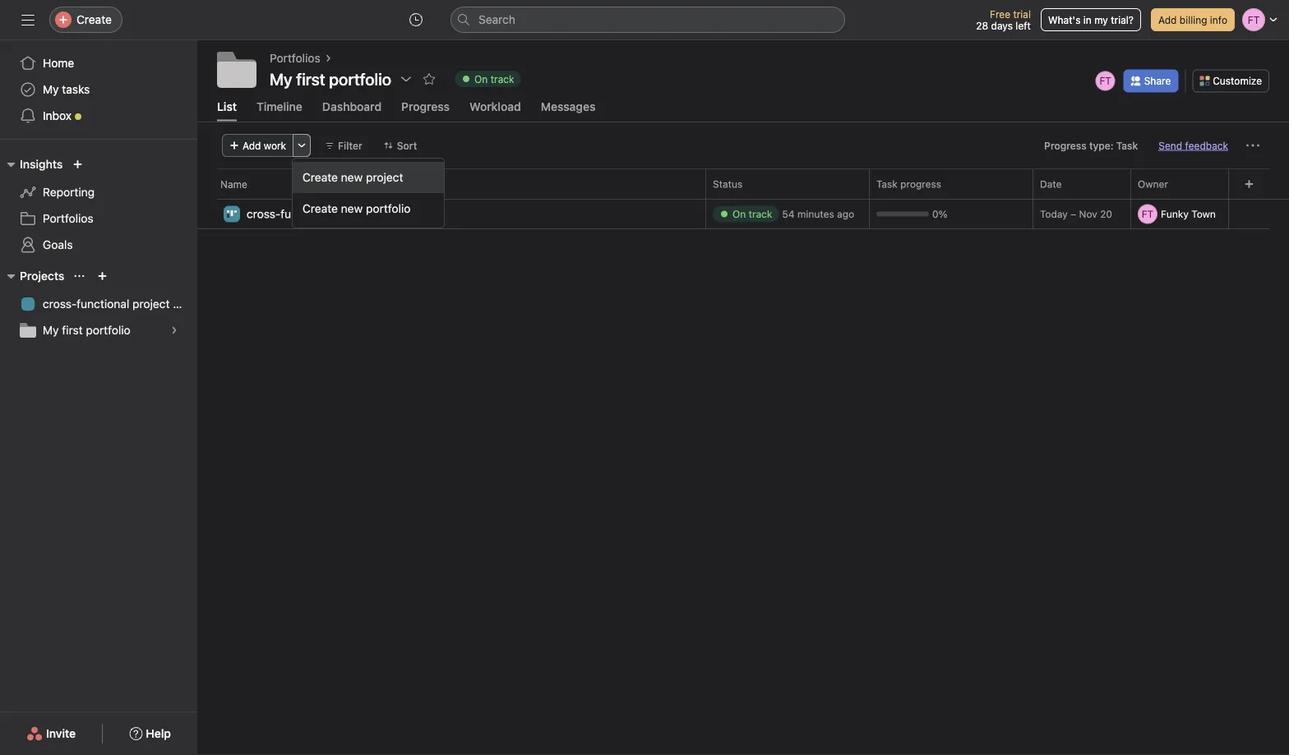 Task type: describe. For each thing, give the bounding box(es) containing it.
more actions image
[[1247, 139, 1260, 152]]

progress type: task button
[[1037, 134, 1146, 157]]

board image
[[227, 209, 237, 219]]

0 horizontal spatial task
[[877, 178, 898, 190]]

plan inside the projects element
[[173, 297, 195, 311]]

–
[[1071, 208, 1077, 220]]

send feedback
[[1159, 140, 1229, 151]]

see details, my first portfolio image
[[169, 326, 179, 336]]

search
[[479, 13, 516, 26]]

project inside cell
[[336, 207, 374, 221]]

projects button
[[0, 266, 64, 286]]

new project or portfolio image
[[97, 271, 107, 281]]

history image
[[410, 13, 423, 26]]

on track for cell containing on track
[[733, 208, 773, 220]]

track for cell containing on track
[[749, 208, 773, 220]]

goals link
[[10, 232, 188, 258]]

ft inside cell
[[1142, 208, 1154, 220]]

create for create new portfolio
[[303, 202, 338, 215]]

portfolio for my first portfolio
[[86, 324, 131, 337]]

filter
[[338, 140, 362, 151]]

insights element
[[0, 150, 197, 262]]

reporting
[[43, 185, 95, 199]]

new image
[[73, 160, 83, 169]]

progress link
[[401, 100, 450, 121]]

remove image
[[1225, 209, 1235, 219]]

dashboard
[[322, 100, 382, 113]]

create new project
[[303, 171, 403, 184]]

progress for progress type: task
[[1045, 140, 1087, 151]]

create for create new project
[[303, 171, 338, 184]]

my for my first portfolio
[[43, 324, 59, 337]]

search list box
[[451, 7, 845, 33]]

my tasks
[[43, 83, 90, 96]]

my first portfolio link
[[10, 317, 188, 344]]

add to starred image
[[423, 72, 436, 86]]

ago
[[837, 208, 855, 220]]

first
[[62, 324, 83, 337]]

customize
[[1213, 75, 1262, 87]]

2 vertical spatial project
[[132, 297, 170, 311]]

functional inside cell
[[281, 207, 333, 221]]

create new portfolio
[[303, 202, 411, 215]]

messages link
[[541, 100, 596, 121]]

what's
[[1049, 14, 1081, 25]]

nov
[[1079, 208, 1098, 220]]

dashboard link
[[322, 100, 382, 121]]

portfolios inside insights element
[[43, 212, 93, 225]]

work
[[264, 140, 286, 151]]

left
[[1016, 20, 1031, 31]]

my first portfolio
[[43, 324, 131, 337]]

create new project menu item
[[293, 162, 444, 193]]

what's in my trial?
[[1049, 14, 1134, 25]]

feedback
[[1186, 140, 1229, 151]]

projects
[[20, 269, 64, 283]]

billing
[[1180, 14, 1208, 25]]

list
[[217, 100, 237, 113]]

home
[[43, 56, 74, 70]]

show options, current sort, top image
[[74, 271, 84, 281]]

add for add work
[[243, 140, 261, 151]]

add work button
[[222, 134, 294, 157]]

invite button
[[16, 720, 86, 749]]

trial
[[1014, 8, 1031, 20]]

timeline link
[[257, 100, 303, 121]]

status
[[713, 178, 743, 190]]

project inside menu item
[[366, 171, 403, 184]]

messages
[[541, 100, 596, 113]]

add billing info
[[1159, 14, 1228, 25]]

portfolio for create new portfolio
[[366, 202, 411, 215]]

0%
[[933, 208, 948, 220]]

cross-functional project plan cell
[[197, 199, 706, 231]]

task inside the progress type: task dropdown button
[[1117, 140, 1139, 151]]

insights
[[20, 157, 63, 171]]

cell containing ft
[[1131, 199, 1239, 229]]

inbox link
[[10, 103, 188, 129]]

global element
[[0, 40, 197, 139]]

add billing info button
[[1151, 8, 1235, 31]]

new for portfolio
[[341, 202, 363, 215]]

cross-functional project plan link inside cell
[[247, 205, 399, 223]]

track for on track popup button
[[491, 73, 514, 85]]

54
[[782, 208, 795, 220]]

days
[[992, 20, 1013, 31]]

2 row from the top
[[197, 198, 1290, 200]]

cross- inside cell
[[247, 207, 281, 221]]

funky
[[1161, 208, 1189, 220]]

sort
[[397, 140, 417, 151]]

owner
[[1138, 178, 1169, 190]]

create for create
[[76, 13, 112, 26]]

in
[[1084, 14, 1092, 25]]

town
[[1192, 208, 1216, 220]]

plan inside cell
[[377, 207, 399, 221]]

projects element
[[0, 262, 197, 347]]

help button
[[119, 720, 182, 749]]



Task type: vqa. For each thing, say whether or not it's contained in the screenshot.
the leftmost Tara
no



Task type: locate. For each thing, give the bounding box(es) containing it.
invite
[[46, 727, 76, 741]]

1 vertical spatial create
[[303, 171, 338, 184]]

1 vertical spatial plan
[[173, 297, 195, 311]]

goals
[[43, 238, 73, 252]]

new down create new project on the left top of page
[[341, 202, 363, 215]]

portfolios link up my first portfolio
[[270, 49, 320, 67]]

1 new from the top
[[341, 171, 363, 184]]

1 vertical spatial on
[[733, 208, 746, 220]]

0 vertical spatial new
[[341, 171, 363, 184]]

track left 54
[[749, 208, 773, 220]]

cross-functional project plan row
[[197, 199, 1290, 231]]

0 vertical spatial plan
[[377, 207, 399, 221]]

0 vertical spatial create
[[76, 13, 112, 26]]

progress
[[401, 100, 450, 113], [1045, 140, 1087, 151]]

my for my tasks
[[43, 83, 59, 96]]

1 vertical spatial add
[[243, 140, 261, 151]]

0 vertical spatial add
[[1159, 14, 1177, 25]]

1 vertical spatial track
[[749, 208, 773, 220]]

what's in my trial? button
[[1041, 8, 1142, 31]]

add for add billing info
[[1159, 14, 1177, 25]]

0 vertical spatial cross-functional project plan
[[247, 207, 399, 221]]

on down status
[[733, 208, 746, 220]]

2 new from the top
[[341, 202, 363, 215]]

0 horizontal spatial cross-
[[43, 297, 77, 311]]

0 vertical spatial task
[[1117, 140, 1139, 151]]

add left work
[[243, 140, 261, 151]]

progress
[[901, 178, 942, 190]]

0 horizontal spatial plan
[[173, 297, 195, 311]]

minutes
[[798, 208, 835, 220]]

on track
[[475, 73, 514, 85], [733, 208, 773, 220]]

add field image
[[1245, 179, 1255, 189]]

project up see details, my first portfolio icon
[[132, 297, 170, 311]]

create inside dropdown button
[[76, 13, 112, 26]]

1 horizontal spatial functional
[[281, 207, 333, 221]]

cell
[[706, 199, 870, 229], [1131, 199, 1239, 229]]

0 horizontal spatial on track
[[475, 73, 514, 85]]

send
[[1159, 140, 1183, 151]]

create button
[[49, 7, 123, 33]]

ft left share button
[[1100, 75, 1112, 87]]

0 vertical spatial cross-functional project plan link
[[247, 205, 399, 223]]

row up 54
[[197, 168, 1290, 199]]

date
[[1040, 178, 1062, 190]]

1 vertical spatial project
[[336, 207, 374, 221]]

0 horizontal spatial cell
[[706, 199, 870, 229]]

today – nov 20
[[1040, 208, 1113, 220]]

1 horizontal spatial on track
[[733, 208, 773, 220]]

1 cell from the left
[[706, 199, 870, 229]]

new
[[341, 171, 363, 184], [341, 202, 363, 215]]

inbox
[[43, 109, 72, 123]]

task left progress
[[877, 178, 898, 190]]

more actions image
[[297, 140, 307, 150]]

1 horizontal spatial cross-functional project plan link
[[247, 205, 399, 223]]

on inside popup button
[[475, 73, 488, 85]]

1 vertical spatial on track
[[733, 208, 773, 220]]

today
[[1040, 208, 1068, 220]]

1 vertical spatial task
[[877, 178, 898, 190]]

progress left type:
[[1045, 140, 1087, 151]]

1 horizontal spatial plan
[[377, 207, 399, 221]]

my up timeline
[[270, 69, 292, 88]]

1 vertical spatial ft
[[1142, 208, 1154, 220]]

0 vertical spatial ft
[[1100, 75, 1112, 87]]

0 horizontal spatial cross-functional project plan link
[[10, 291, 195, 317]]

0 horizontal spatial add
[[243, 140, 261, 151]]

ft
[[1100, 75, 1112, 87], [1142, 208, 1154, 220]]

1 horizontal spatial ft
[[1142, 208, 1154, 220]]

functional
[[281, 207, 333, 221], [77, 297, 129, 311]]

1 horizontal spatial cross-functional project plan
[[247, 207, 399, 221]]

0 vertical spatial track
[[491, 73, 514, 85]]

1 vertical spatial portfolios
[[43, 212, 93, 225]]

1 vertical spatial cross-functional project plan link
[[10, 291, 195, 317]]

cross-functional project plan down "new project or portfolio" image in the left top of the page
[[43, 297, 195, 311]]

new inside menu item
[[341, 171, 363, 184]]

help
[[146, 727, 171, 741]]

my left the first
[[43, 324, 59, 337]]

track inside popup button
[[491, 73, 514, 85]]

1 horizontal spatial on
[[733, 208, 746, 220]]

0 vertical spatial portfolios link
[[270, 49, 320, 67]]

1 horizontal spatial add
[[1159, 14, 1177, 25]]

cross-functional project plan link
[[247, 205, 399, 223], [10, 291, 195, 317]]

share button
[[1124, 69, 1179, 92]]

on track inside cell
[[733, 208, 773, 220]]

cross- inside the projects element
[[43, 297, 77, 311]]

tasks
[[62, 83, 90, 96]]

plan
[[377, 207, 399, 221], [173, 297, 195, 311]]

new up the create new portfolio
[[341, 171, 363, 184]]

cross- right board icon
[[247, 207, 281, 221]]

track inside cell
[[749, 208, 773, 220]]

1 vertical spatial portfolios link
[[10, 206, 188, 232]]

funky town
[[1161, 208, 1216, 220]]

0 vertical spatial project
[[366, 171, 403, 184]]

portfolios up my first portfolio
[[270, 51, 320, 65]]

project down sort dropdown button at the top of the page
[[366, 171, 403, 184]]

2 cell from the left
[[1131, 199, 1239, 229]]

20
[[1101, 208, 1113, 220]]

1 horizontal spatial progress
[[1045, 140, 1087, 151]]

0 vertical spatial portfolio
[[366, 202, 411, 215]]

add left billing at the right top of the page
[[1159, 14, 1177, 25]]

functional down create new project on the left top of page
[[281, 207, 333, 221]]

0 horizontal spatial progress
[[401, 100, 450, 113]]

1 vertical spatial cross-functional project plan
[[43, 297, 195, 311]]

create
[[76, 13, 112, 26], [303, 171, 338, 184], [303, 202, 338, 215]]

create down create new project on the left top of page
[[303, 202, 338, 215]]

create up home link
[[76, 13, 112, 26]]

1 vertical spatial functional
[[77, 297, 129, 311]]

0 vertical spatial on track
[[475, 73, 514, 85]]

cross-functional project plan down create new project on the left top of page
[[247, 207, 399, 221]]

row containing name
[[197, 168, 1290, 199]]

task progress
[[877, 178, 942, 190]]

ft left funky
[[1142, 208, 1154, 220]]

row down status
[[197, 198, 1290, 200]]

1 horizontal spatial track
[[749, 208, 773, 220]]

portfolios down reporting
[[43, 212, 93, 225]]

on track up workload
[[475, 73, 514, 85]]

first portfolio
[[296, 69, 392, 88]]

create inside menu item
[[303, 171, 338, 184]]

0 vertical spatial portfolios
[[270, 51, 320, 65]]

add work
[[243, 140, 286, 151]]

free trial 28 days left
[[976, 8, 1031, 31]]

track
[[491, 73, 514, 85], [749, 208, 773, 220]]

on track button
[[447, 67, 528, 90]]

0 horizontal spatial cross-functional project plan
[[43, 297, 195, 311]]

my
[[270, 69, 292, 88], [43, 83, 59, 96], [43, 324, 59, 337]]

28
[[976, 20, 989, 31]]

0 horizontal spatial portfolio
[[86, 324, 131, 337]]

0 horizontal spatial track
[[491, 73, 514, 85]]

project down create new project on the left top of page
[[336, 207, 374, 221]]

workload
[[470, 100, 521, 113]]

54 minutes ago
[[782, 208, 855, 220]]

0 horizontal spatial portfolios link
[[10, 206, 188, 232]]

on
[[475, 73, 488, 85], [733, 208, 746, 220]]

timeline
[[257, 100, 303, 113]]

1 horizontal spatial portfolios
[[270, 51, 320, 65]]

cross-functional project plan link inside the projects element
[[10, 291, 195, 317]]

cell containing on track
[[706, 199, 870, 229]]

on up workload
[[475, 73, 488, 85]]

1 vertical spatial progress
[[1045, 140, 1087, 151]]

portfolios
[[270, 51, 320, 65], [43, 212, 93, 225]]

cross-functional project plan link down "new project or portfolio" image in the left top of the page
[[10, 291, 195, 317]]

1 vertical spatial cross-
[[43, 297, 77, 311]]

1 row from the top
[[197, 168, 1290, 199]]

my tasks link
[[10, 76, 188, 103]]

send feedback link
[[1159, 138, 1229, 153]]

portfolios link down reporting
[[10, 206, 188, 232]]

on track inside popup button
[[475, 73, 514, 85]]

1 horizontal spatial task
[[1117, 140, 1139, 151]]

trial?
[[1111, 14, 1134, 25]]

share
[[1145, 75, 1171, 87]]

hide sidebar image
[[21, 13, 35, 26]]

0 vertical spatial functional
[[281, 207, 333, 221]]

customize button
[[1193, 69, 1270, 92]]

0 vertical spatial cross-
[[247, 207, 281, 221]]

cross-functional project plan link down create new project on the left top of page
[[247, 205, 399, 223]]

0 horizontal spatial ft
[[1100, 75, 1112, 87]]

row
[[197, 168, 1290, 199], [197, 198, 1290, 200]]

on inside 'row'
[[733, 208, 746, 220]]

1 horizontal spatial portfolio
[[366, 202, 411, 215]]

insights button
[[0, 155, 63, 174]]

cross-functional project plan inside the projects element
[[43, 297, 195, 311]]

reporting link
[[10, 179, 188, 206]]

cross- up the first
[[43, 297, 77, 311]]

create down more actions icon
[[303, 171, 338, 184]]

1 horizontal spatial portfolios link
[[270, 49, 320, 67]]

project
[[366, 171, 403, 184], [336, 207, 374, 221], [132, 297, 170, 311]]

list link
[[217, 100, 237, 121]]

progress down add to starred image
[[401, 100, 450, 113]]

sort button
[[376, 134, 425, 157]]

0 vertical spatial on
[[475, 73, 488, 85]]

filter button
[[318, 134, 370, 157]]

cross-functional project plan inside cell
[[247, 207, 399, 221]]

show options image
[[400, 72, 413, 86]]

my inside my first portfolio link
[[43, 324, 59, 337]]

on track for on track popup button
[[475, 73, 514, 85]]

free
[[990, 8, 1011, 20]]

portfolio inside my first portfolio link
[[86, 324, 131, 337]]

1 horizontal spatial cross-
[[247, 207, 281, 221]]

cross-functional project plan
[[247, 207, 399, 221], [43, 297, 195, 311]]

cross-
[[247, 207, 281, 221], [43, 297, 77, 311]]

my inside the my tasks link
[[43, 83, 59, 96]]

my for my first portfolio
[[270, 69, 292, 88]]

task right type:
[[1117, 140, 1139, 151]]

type:
[[1090, 140, 1114, 151]]

progress type: task
[[1045, 140, 1139, 151]]

0 horizontal spatial on
[[475, 73, 488, 85]]

plan down create new project menu item at the top of page
[[377, 207, 399, 221]]

track up workload
[[491, 73, 514, 85]]

2 vertical spatial create
[[303, 202, 338, 215]]

functional inside the projects element
[[77, 297, 129, 311]]

on track left 54
[[733, 208, 773, 220]]

0 horizontal spatial functional
[[77, 297, 129, 311]]

1 vertical spatial portfolio
[[86, 324, 131, 337]]

new for project
[[341, 171, 363, 184]]

my first portfolio
[[270, 69, 392, 88]]

my
[[1095, 14, 1109, 25]]

progress for progress
[[401, 100, 450, 113]]

1 horizontal spatial cell
[[1131, 199, 1239, 229]]

my left tasks
[[43, 83, 59, 96]]

0 horizontal spatial portfolios
[[43, 212, 93, 225]]

plan up see details, my first portfolio icon
[[173, 297, 195, 311]]

home link
[[10, 50, 188, 76]]

1 vertical spatial new
[[341, 202, 363, 215]]

0 vertical spatial progress
[[401, 100, 450, 113]]

info
[[1211, 14, 1228, 25]]

workload link
[[470, 100, 521, 121]]

portfolios link
[[270, 49, 320, 67], [10, 206, 188, 232]]

portfolio right the first
[[86, 324, 131, 337]]

name
[[220, 178, 247, 190]]

search button
[[451, 7, 845, 33]]

progress inside dropdown button
[[1045, 140, 1087, 151]]

portfolio down create new project menu item at the top of page
[[366, 202, 411, 215]]

functional up my first portfolio link
[[77, 297, 129, 311]]



